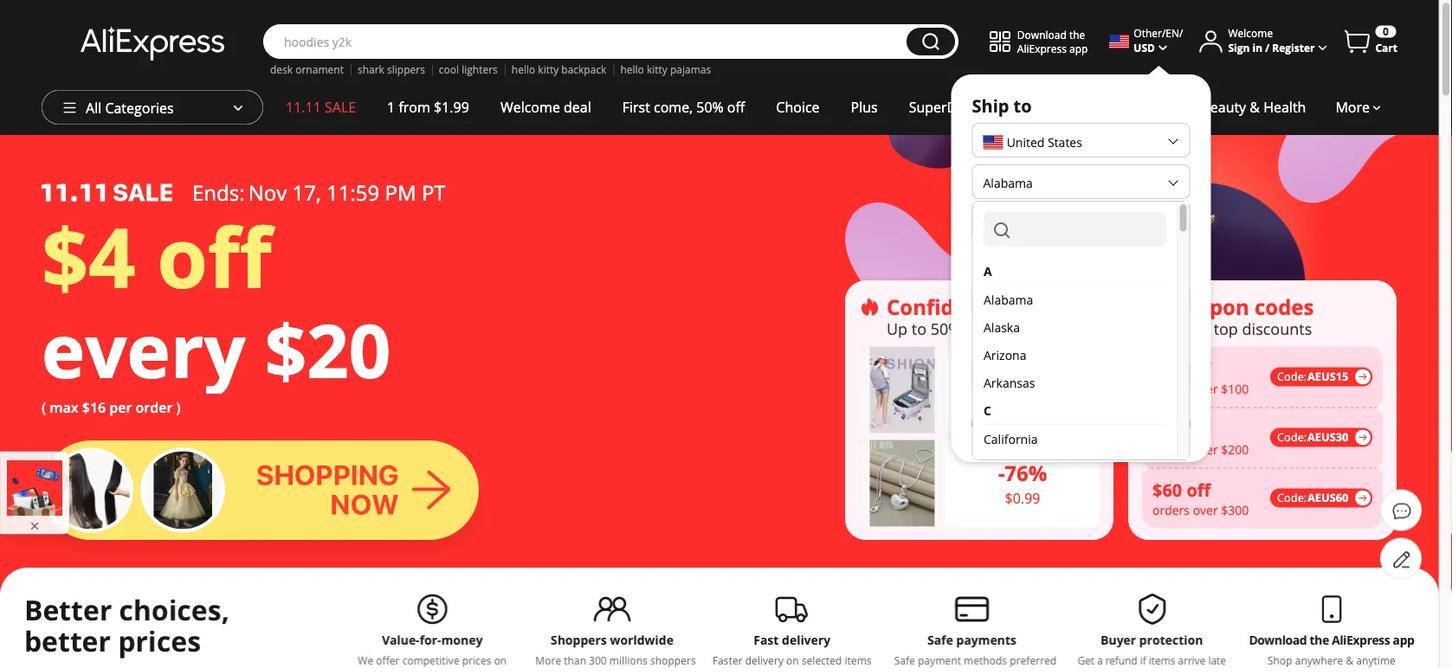 Task type: locate. For each thing, give the bounding box(es) containing it.
youthful
[[995, 293, 1084, 321]]

1 vertical spatial welcome
[[501, 98, 560, 117]]

0 horizontal spatial (
[[42, 399, 46, 417]]

$16
[[82, 399, 106, 417]]

welcome up the beauty & health
[[1229, 26, 1274, 40]]

1 horizontal spatial /
[[1266, 40, 1270, 54]]

off for $15 off orders over $100
[[1187, 357, 1212, 381]]

c
[[984, 402, 992, 419]]

- inside -76% $0.99
[[999, 460, 1005, 488]]

1 vertical spatial alabama
[[984, 216, 1034, 233]]

pop picture image
[[7, 461, 62, 516]]

orders inside $15 off orders over $100
[[1153, 381, 1190, 397]]

welcome inside "link"
[[501, 98, 560, 117]]

1 horizontal spatial to
[[1014, 94, 1032, 117]]

discounts
[[1243, 318, 1313, 339]]

united
[[1007, 135, 1045, 151]]

11.11 left the top at the right of the page
[[1171, 318, 1210, 339]]

ends: nov 17, 11:59 pm pt
[[192, 178, 446, 207]]

code: left aeus30
[[1278, 430, 1308, 445]]

code: for $30 off
[[1278, 430, 1308, 445]]

1 horizontal spatial welcome
[[1229, 26, 1274, 40]]

code: left the aeus60
[[1278, 491, 1308, 506]]

orders for $30
[[1153, 442, 1190, 458]]

/ right in
[[1266, 40, 1270, 54]]

1
[[387, 98, 395, 117]]

3 over from the top
[[1194, 502, 1219, 519]]

1 vertical spatial -
[[999, 460, 1005, 488]]

1 vertical spatial )
[[176, 399, 181, 417]]

kitty left the backpack on the top of the page
[[538, 62, 559, 77]]

1 kitty from the left
[[538, 62, 559, 77]]

code: left aeus15
[[1278, 370, 1308, 385]]

sign
[[1229, 40, 1251, 54]]

orders inside $60 off orders over $300
[[1153, 502, 1190, 519]]

1 product image image from the top
[[870, 347, 935, 434]]

0 vertical spatial code:
[[1278, 370, 1308, 385]]

arkansas
[[984, 375, 1035, 391]]

hello up the first
[[621, 62, 644, 77]]

language
[[973, 253, 1056, 277]]

c california
[[984, 402, 1038, 448]]

orders for $15
[[1153, 381, 1190, 397]]

desk
[[270, 62, 293, 77]]

0 horizontal spatial kitty
[[538, 62, 559, 77]]

hello kitty pajamas link
[[621, 62, 712, 77]]

over inside the $30 off orders over $200
[[1194, 442, 1219, 458]]

over left $100 in the bottom right of the page
[[1194, 381, 1219, 397]]

nov
[[248, 178, 287, 207]]

to right up
[[912, 318, 927, 339]]

per
[[109, 399, 132, 417]]

1 vertical spatial over
[[1194, 442, 1219, 458]]

lighters
[[462, 62, 498, 77]]

0 cart
[[1376, 24, 1398, 55]]

come,
[[654, 98, 693, 117]]

2 product image image from the top
[[870, 440, 935, 527]]

all
[[86, 99, 102, 117]]

-63%
[[999, 366, 1048, 394]]

- for 63%
[[999, 366, 1005, 394]]

2 orders from the top
[[1153, 442, 1190, 458]]

orders up $60
[[1153, 442, 1190, 458]]

to
[[1014, 94, 1032, 117], [912, 318, 927, 339]]

3 orders from the top
[[1153, 502, 1190, 519]]

orders for $60
[[1153, 502, 1190, 519]]

alabama up alaska
[[984, 292, 1034, 308]]

0 horizontal spatial )
[[176, 399, 181, 417]]

)
[[1046, 369, 1050, 385], [176, 399, 181, 417]]

kitty for backpack
[[538, 62, 559, 77]]

orders up $30
[[1153, 381, 1190, 397]]

0 vertical spatial product image image
[[870, 347, 935, 434]]

-
[[999, 366, 1005, 394], [999, 460, 1005, 488]]

76%
[[1005, 460, 1048, 488]]

1 horizontal spatial hello
[[621, 62, 644, 77]]

1 - from the top
[[999, 366, 1005, 394]]

1 from $1.99 link
[[372, 90, 485, 125]]

alabama
[[984, 175, 1034, 191], [984, 216, 1034, 233], [984, 292, 1034, 308]]

2 - from the top
[[999, 460, 1005, 488]]

1 vertical spatial to
[[912, 318, 927, 339]]

1 horizontal spatial (
[[1010, 369, 1014, 385]]

hello
[[512, 62, 536, 77], [621, 62, 644, 77]]

2 hello from the left
[[621, 62, 644, 77]]

0 vertical spatial )
[[1046, 369, 1050, 385]]

0 vertical spatial welcome
[[1229, 26, 1274, 40]]

) right order
[[176, 399, 181, 417]]

over
[[1194, 381, 1219, 397], [1194, 442, 1219, 458], [1194, 502, 1219, 519]]

hello kitty backpack
[[512, 62, 607, 77]]

over inside $15 off orders over $100
[[1194, 381, 1219, 397]]

0 horizontal spatial /
[[1180, 26, 1184, 40]]

product image image
[[870, 347, 935, 434], [870, 440, 935, 527]]

0 vertical spatial orders
[[1153, 381, 1190, 397]]

plus link
[[836, 90, 894, 125]]

eur ( euro )
[[984, 369, 1050, 385]]

2 vertical spatial orders
[[1153, 502, 1190, 519]]

all categories
[[86, 99, 174, 117]]

50% right up
[[931, 318, 962, 339]]

over for $60 off
[[1194, 502, 1219, 519]]

0 vertical spatial over
[[1194, 381, 1219, 397]]

welcome left the deal at left top
[[501, 98, 560, 117]]

11.11 left "sale"
[[286, 98, 321, 117]]

kitty
[[538, 62, 559, 77], [647, 62, 668, 77]]

( left max
[[42, 399, 46, 417]]

1 vertical spatial 11.11
[[1171, 318, 1210, 339]]

$30 off orders over $200
[[1153, 418, 1250, 458]]

superdeals link
[[894, 90, 999, 125]]

0 vertical spatial 11.11
[[286, 98, 321, 117]]

0 vertical spatial -
[[999, 366, 1005, 394]]

/ right other/
[[1180, 26, 1184, 40]]

$300
[[1222, 502, 1250, 519]]

shark slippers link
[[358, 62, 425, 77]]

2 vertical spatial alabama
[[984, 292, 1034, 308]]

download the aliexpress app
[[1018, 27, 1089, 55]]

over for $15 off
[[1194, 381, 1219, 397]]

17,
[[292, 178, 321, 207]]

0 horizontal spatial 50%
[[697, 98, 724, 117]]

aeus15
[[1308, 370, 1349, 385]]

to right 'ship'
[[1014, 94, 1032, 117]]

$1.99
[[434, 98, 470, 117]]

off for $30 off orders over $200
[[1187, 418, 1212, 442]]

alabama down united
[[984, 175, 1034, 191]]

1 vertical spatial product image image
[[870, 440, 935, 527]]

coupon
[[1171, 293, 1250, 321]]

1 vertical spatial code:
[[1278, 430, 1308, 445]]

0 horizontal spatial to
[[912, 318, 927, 339]]

aeus60
[[1308, 491, 1349, 506]]

0 vertical spatial (
[[1010, 369, 1014, 385]]

alabama up language
[[984, 216, 1034, 233]]

0 vertical spatial to
[[1014, 94, 1032, 117]]

eur
[[984, 369, 1007, 385]]

pt
[[422, 178, 446, 207]]

50% for to
[[931, 318, 962, 339]]

over for $30 off
[[1194, 442, 1219, 458]]

1 over from the top
[[1194, 381, 1219, 397]]

2 kitty from the left
[[647, 62, 668, 77]]

off inside $15 off orders over $100
[[1187, 357, 1212, 381]]

50% right come,
[[697, 98, 724, 117]]

other/ en /
[[1134, 26, 1184, 40]]

2 code: from the top
[[1278, 430, 1308, 445]]

1 hello from the left
[[512, 62, 536, 77]]

0 horizontal spatial welcome
[[501, 98, 560, 117]]

0
[[1384, 24, 1390, 39]]

1 code: from the top
[[1278, 370, 1308, 385]]

1 vertical spatial 50%
[[931, 318, 962, 339]]

en
[[1167, 26, 1180, 40]]

app
[[1070, 41, 1089, 55]]

icon image
[[859, 297, 880, 317]]

off inside $60 off orders over $300
[[1187, 478, 1212, 502]]

$100
[[1222, 381, 1250, 397]]

$4
[[42, 200, 136, 312]]

0 horizontal spatial hello
[[512, 62, 536, 77]]

1 vertical spatial orders
[[1153, 442, 1190, 458]]

off for $4 off
[[157, 200, 272, 312]]

( right eur at the right bottom
[[1010, 369, 1014, 385]]

2 vertical spatial code:
[[1278, 491, 1308, 506]]

english
[[984, 292, 1024, 309]]

up to 50% off
[[887, 318, 986, 339]]

over left $300
[[1194, 502, 1219, 519]]

code: aeus60
[[1278, 491, 1349, 506]]

2 vertical spatial over
[[1194, 502, 1219, 519]]

None button
[[907, 28, 956, 55]]

0 vertical spatial alabama
[[984, 175, 1034, 191]]

ship to
[[973, 94, 1032, 117]]

kitty for pajamas
[[647, 62, 668, 77]]

$60 off orders over $300
[[1153, 478, 1250, 519]]

2 alabama from the top
[[984, 216, 1034, 233]]

usd
[[1134, 40, 1156, 54]]

colorado
[[984, 459, 1036, 475]]

2 over from the top
[[1194, 442, 1219, 458]]

orders
[[1153, 381, 1190, 397], [1153, 442, 1190, 458], [1153, 502, 1190, 519]]

) right euro
[[1046, 369, 1050, 385]]

hello right lighters
[[512, 62, 536, 77]]

orders inside the $30 off orders over $200
[[1153, 442, 1190, 458]]

orders left $300
[[1153, 502, 1190, 519]]

off inside the $30 off orders over $200
[[1187, 418, 1212, 442]]

off
[[728, 98, 745, 117], [157, 200, 272, 312], [966, 318, 986, 339], [1187, 357, 1212, 381], [1187, 418, 1212, 442], [1187, 478, 1212, 502]]

kitty left pajamas
[[647, 62, 668, 77]]

50%
[[697, 98, 724, 117], [931, 318, 962, 339]]

over left '$200'
[[1194, 442, 1219, 458]]

over inside $60 off orders over $300
[[1194, 502, 1219, 519]]

confident
[[887, 293, 990, 321]]

1 horizontal spatial kitty
[[647, 62, 668, 77]]

1 vertical spatial (
[[42, 399, 46, 417]]

3 code: from the top
[[1278, 491, 1308, 506]]

ship
[[973, 94, 1010, 117]]

( inside every $20 ( max $16 per order )
[[42, 399, 46, 417]]

hello for hello kitty pajamas
[[621, 62, 644, 77]]

1 horizontal spatial 11.11
[[1171, 318, 1210, 339]]

0 vertical spatial 50%
[[697, 98, 724, 117]]

None field
[[984, 212, 1167, 247]]

aliexpress
[[1018, 41, 1067, 55]]

1 orders from the top
[[1153, 381, 1190, 397]]

11.11 inside the coupon codes 11.11 top discounts
[[1171, 318, 1210, 339]]

1 horizontal spatial 50%
[[931, 318, 962, 339]]

ornament
[[296, 62, 344, 77]]



Task type: describe. For each thing, give the bounding box(es) containing it.
beauty & health link
[[1186, 90, 1322, 125]]

/ for en
[[1180, 26, 1184, 40]]

welcome for welcome deal
[[501, 98, 560, 117]]

download
[[1018, 27, 1067, 41]]

hello for hello kitty backpack
[[512, 62, 536, 77]]

&
[[1251, 98, 1261, 117]]

cool lighters link
[[439, 62, 498, 77]]

cart
[[1376, 41, 1398, 55]]

63%
[[1005, 366, 1048, 394]]

to for up
[[912, 318, 927, 339]]

codes
[[1255, 293, 1315, 321]]

$0.99
[[1006, 489, 1041, 508]]

sale
[[325, 98, 356, 117]]

$60
[[1153, 478, 1183, 502]]

cool
[[439, 62, 459, 77]]

hello kitty backpack link
[[512, 62, 607, 77]]

deal
[[564, 98, 592, 117]]

pm
[[385, 178, 416, 207]]

order
[[136, 399, 173, 417]]

every $20 ( max $16 per order )
[[42, 300, 391, 417]]

code: for $15 off
[[1278, 370, 1308, 385]]

register
[[1273, 40, 1316, 54]]

1 from $1.99
[[387, 98, 470, 117]]

beauty
[[1202, 98, 1247, 117]]

sign in / register
[[1229, 40, 1316, 54]]

hello kitty pajamas
[[621, 62, 712, 77]]

desk ornament
[[270, 62, 344, 77]]

a alabama
[[984, 263, 1034, 308]]

christmas link
[[999, 90, 1095, 125]]

more
[[1336, 98, 1371, 117]]

plus
[[851, 98, 878, 117]]

max
[[50, 399, 79, 417]]

shark
[[358, 62, 385, 77]]

$4 off
[[42, 200, 272, 312]]

backpack
[[562, 62, 607, 77]]

first come, 50% off
[[623, 98, 745, 117]]

superdeals
[[909, 98, 983, 117]]

- for 76%
[[999, 460, 1005, 488]]

confident youthful styles
[[887, 293, 1150, 321]]

styles
[[1089, 293, 1150, 321]]

welcome for welcome
[[1229, 26, 1274, 40]]

states
[[1048, 135, 1083, 151]]

code: aeus15
[[1278, 370, 1349, 385]]

christmas
[[1014, 98, 1080, 117]]

alaska
[[984, 319, 1020, 336]]

welcome deal link
[[485, 90, 607, 125]]

-63% link
[[859, 347, 1100, 434]]

close image
[[28, 520, 42, 534]]

50% for come,
[[697, 98, 724, 117]]

california
[[984, 431, 1038, 448]]

$15 off orders over $100
[[1153, 357, 1250, 397]]

choice link
[[761, 90, 836, 125]]

$30
[[1153, 418, 1183, 442]]

ends:
[[192, 178, 245, 207]]

health
[[1264, 98, 1307, 117]]

11:59
[[327, 178, 380, 207]]

other/
[[1134, 26, 1167, 40]]

hoodies y2k text field
[[276, 33, 898, 50]]

1 alabama from the top
[[984, 175, 1034, 191]]

aeus30
[[1308, 430, 1349, 445]]

code: for $60 off
[[1278, 491, 1308, 506]]

euro
[[1017, 369, 1043, 385]]

categories
[[105, 99, 174, 117]]

every
[[42, 300, 246, 400]]

off for $60 off orders over $300
[[1187, 478, 1212, 502]]

in
[[1253, 40, 1263, 54]]

beauty & health
[[1202, 98, 1307, 117]]

the
[[1070, 27, 1086, 41]]

pajamas
[[671, 62, 712, 77]]

coupon bg image
[[1143, 347, 1384, 529]]

to for ship
[[1014, 94, 1032, 117]]

0 horizontal spatial 11.11
[[286, 98, 321, 117]]

coupon codes 11.11 top discounts
[[1171, 293, 1315, 339]]

slippers
[[387, 62, 425, 77]]

1 horizontal spatial )
[[1046, 369, 1050, 385]]

arizona
[[984, 347, 1027, 363]]

first come, 50% off link
[[607, 90, 761, 125]]

united states
[[1007, 135, 1083, 151]]

11.11 sale link
[[270, 90, 372, 125]]

11.11 sale
[[286, 98, 356, 117]]

/ for in
[[1266, 40, 1270, 54]]

$15
[[1153, 357, 1183, 381]]

3 alabama from the top
[[984, 292, 1034, 308]]

save
[[1066, 415, 1098, 434]]

up
[[887, 318, 908, 339]]

cool lighters
[[439, 62, 498, 77]]

from
[[399, 98, 431, 117]]

code: aeus30
[[1278, 430, 1349, 445]]

) inside every $20 ( max $16 per order )
[[176, 399, 181, 417]]

-76% $0.99
[[999, 460, 1048, 508]]



Task type: vqa. For each thing, say whether or not it's contained in the screenshot.
'C'
yes



